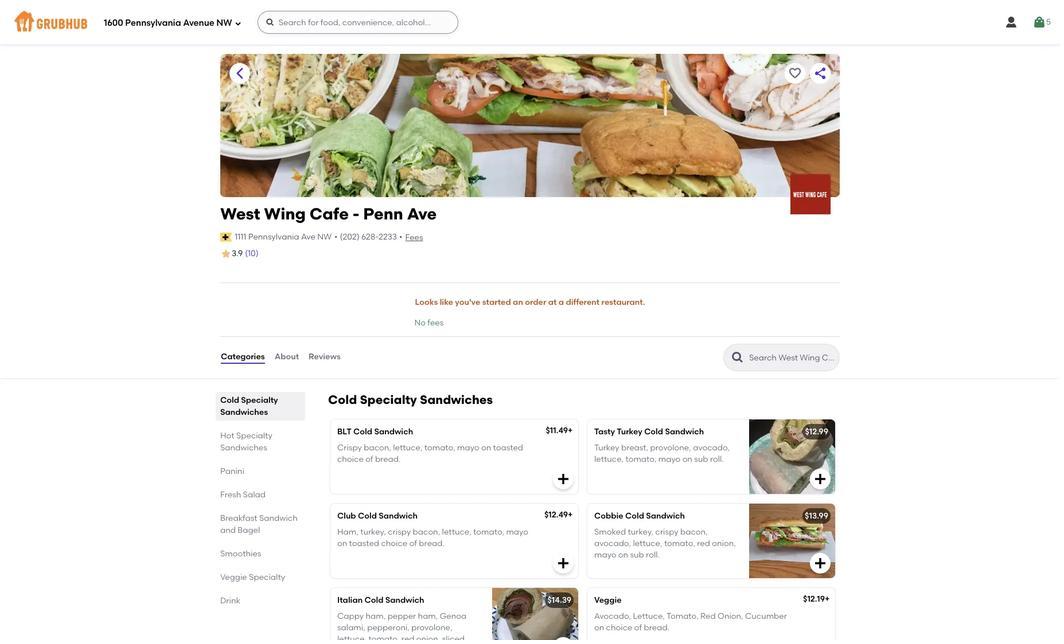Task type: vqa. For each thing, say whether or not it's contained in the screenshot.
represented
no



Task type: locate. For each thing, give the bounding box(es) containing it.
1 horizontal spatial toasted
[[493, 443, 523, 453]]

turkey, down cobbie cold sandwich at bottom
[[628, 528, 654, 538]]

1 vertical spatial sandwiches
[[220, 408, 268, 417]]

on inside avocado, lettuce, tomato, red onion, cucumber on choice of bread.
[[594, 624, 604, 634]]

mayo inside the turkey breast, provolone, avocado, lettuce, tomato, mayo on sub roll.
[[659, 455, 681, 465]]

choice down avocado, in the right bottom of the page
[[606, 624, 633, 634]]

of down lettuce,
[[634, 624, 642, 634]]

0 vertical spatial bread.
[[375, 455, 401, 465]]

sandwiches inside hot specialty sandwiches
[[220, 443, 267, 453]]

1 vertical spatial +
[[568, 510, 573, 520]]

turkey,
[[360, 528, 386, 538], [628, 528, 654, 538]]

0 vertical spatial avocado,
[[693, 443, 730, 453]]

$13.99
[[805, 512, 829, 521]]

toasted inside ham, turkey, crispy bacon, lettuce, tomato, mayo on toasted choice of bread.
[[349, 539, 379, 549]]

sandwich up smoked turkey, crispy bacon, avocado, lettuce, tomato, red onion, mayo on sub roll.
[[646, 512, 685, 521]]

nw inside 1111 pennsylvania ave nw 'button'
[[317, 232, 332, 242]]

cucumber
[[745, 612, 787, 622]]

breakfast
[[220, 514, 257, 524]]

tomato, inside smoked turkey, crispy bacon, avocado, lettuce, tomato, red onion, mayo on sub roll.
[[664, 539, 695, 549]]

svg image
[[1033, 15, 1046, 29], [265, 18, 275, 27], [234, 20, 241, 27], [814, 473, 827, 486]]

2 horizontal spatial bacon,
[[681, 528, 708, 538]]

specialty down smoothies tab
[[249, 573, 285, 583]]

crispy bacon, lettuce, tomato, mayo on toasted choice of bread.
[[337, 443, 523, 465]]

0 horizontal spatial bacon,
[[364, 443, 391, 453]]

0 vertical spatial choice
[[337, 455, 364, 465]]

ave down west wing cafe - penn ave
[[301, 232, 315, 242]]

0 horizontal spatial turkey,
[[360, 528, 386, 538]]

1 horizontal spatial bread.
[[419, 539, 445, 549]]

2 horizontal spatial of
[[634, 624, 642, 634]]

specialty inside hot specialty sandwiches
[[236, 431, 272, 441]]

toasted
[[493, 443, 523, 453], [349, 539, 379, 549]]

5 button
[[1033, 12, 1051, 33]]

bacon, for club
[[413, 528, 440, 538]]

1 vertical spatial pennsylvania
[[248, 232, 299, 242]]

cold up hot
[[220, 396, 239, 405]]

sandwich for cobbie cold sandwich
[[646, 512, 685, 521]]

turkey, down club cold sandwich
[[360, 528, 386, 538]]

• left (202)
[[335, 232, 338, 242]]

•
[[335, 232, 338, 242], [399, 232, 403, 242]]

of down club cold sandwich
[[409, 539, 417, 549]]

svg image up $12.49 +
[[557, 473, 570, 486]]

ave up fees
[[407, 204, 437, 224]]

pennsylvania inside 1111 pennsylvania ave nw 'button'
[[248, 232, 299, 242]]

lettuce,
[[633, 612, 665, 622]]

panini tab
[[220, 466, 301, 478]]

cold specialty sandwiches
[[328, 393, 493, 407], [220, 396, 278, 417]]

ave
[[407, 204, 437, 224], [301, 232, 315, 242]]

avocado, inside smoked turkey, crispy bacon, avocado, lettuce, tomato, red onion, mayo on sub roll.
[[594, 539, 631, 549]]

turkey, inside ham, turkey, crispy bacon, lettuce, tomato, mayo on toasted choice of bread.
[[360, 528, 386, 538]]

red
[[697, 539, 710, 549]]

like
[[440, 298, 453, 308]]

crispy inside ham, turkey, crispy bacon, lettuce, tomato, mayo on toasted choice of bread.
[[388, 528, 411, 538]]

turkey, inside smoked turkey, crispy bacon, avocado, lettuce, tomato, red onion, mayo on sub roll.
[[628, 528, 654, 538]]

of for blt cold sandwich
[[366, 455, 373, 465]]

on inside crispy bacon, lettuce, tomato, mayo on toasted choice of bread.
[[481, 443, 491, 453]]

+
[[568, 426, 573, 436], [568, 510, 573, 520], [825, 595, 830, 605]]

cold up provolone,
[[644, 427, 663, 437]]

1 vertical spatial nw
[[317, 232, 332, 242]]

0 horizontal spatial sub
[[630, 551, 644, 561]]

avocado,
[[693, 443, 730, 453], [594, 539, 631, 549]]

lettuce, inside ham, turkey, crispy bacon, lettuce, tomato, mayo on toasted choice of bread.
[[442, 528, 472, 538]]

veggie for veggie specialty
[[220, 573, 247, 583]]

2 vertical spatial sandwiches
[[220, 443, 267, 453]]

$12.49
[[545, 510, 568, 520]]

1 horizontal spatial veggie
[[594, 596, 622, 606]]

sub inside smoked turkey, crispy bacon, avocado, lettuce, tomato, red onion, mayo on sub roll.
[[630, 551, 644, 561]]

of inside avocado, lettuce, tomato, red onion, cucumber on choice of bread.
[[634, 624, 642, 634]]

sub
[[694, 455, 708, 465], [630, 551, 644, 561]]

choice inside avocado, lettuce, tomato, red onion, cucumber on choice of bread.
[[606, 624, 633, 634]]

0 horizontal spatial nw
[[217, 18, 232, 28]]

bread. for blt cold sandwich
[[375, 455, 401, 465]]

1 vertical spatial sub
[[630, 551, 644, 561]]

panini
[[220, 467, 244, 477]]

sandwich
[[374, 427, 413, 437], [665, 427, 704, 437], [379, 512, 418, 521], [646, 512, 685, 521], [259, 514, 298, 524], [385, 596, 424, 606]]

nw right the avenue
[[217, 18, 232, 28]]

pennsylvania down wing
[[248, 232, 299, 242]]

bread. inside crispy bacon, lettuce, tomato, mayo on toasted choice of bread.
[[375, 455, 401, 465]]

mayo
[[457, 443, 479, 453], [659, 455, 681, 465], [506, 528, 528, 538], [594, 551, 617, 561]]

sandwiches
[[420, 393, 493, 407], [220, 408, 268, 417], [220, 443, 267, 453]]

save this restaurant image
[[788, 67, 802, 80]]

0 horizontal spatial roll.
[[646, 551, 660, 561]]

svg image inside 5 button
[[1033, 15, 1046, 29]]

turkey up the breast,
[[617, 427, 643, 437]]

sandwiches inside tab
[[220, 408, 268, 417]]

bread. inside avocado, lettuce, tomato, red onion, cucumber on choice of bread.
[[644, 624, 670, 634]]

reviews button
[[308, 337, 341, 378]]

wing
[[264, 204, 306, 224]]

0 vertical spatial nw
[[217, 18, 232, 28]]

on inside the turkey breast, provolone, avocado, lettuce, tomato, mayo on sub roll.
[[683, 455, 693, 465]]

svg image
[[1005, 15, 1018, 29], [557, 473, 570, 486], [557, 557, 570, 571], [814, 557, 827, 571]]

and
[[220, 526, 236, 536]]

0 horizontal spatial ave
[[301, 232, 315, 242]]

pennsylvania right 1600
[[125, 18, 181, 28]]

2 horizontal spatial choice
[[606, 624, 633, 634]]

lettuce,
[[393, 443, 423, 453], [594, 455, 624, 465], [442, 528, 472, 538], [633, 539, 662, 549]]

1 horizontal spatial ave
[[407, 204, 437, 224]]

2 vertical spatial +
[[825, 595, 830, 605]]

specialty up hot specialty sandwiches tab
[[241, 396, 278, 405]]

toasted inside crispy bacon, lettuce, tomato, mayo on toasted choice of bread.
[[493, 443, 523, 453]]

1 horizontal spatial bacon,
[[413, 528, 440, 538]]

penn
[[363, 204, 403, 224]]

• right '2233'
[[399, 232, 403, 242]]

bacon, down blt cold sandwich
[[364, 443, 391, 453]]

sandwich right italian
[[385, 596, 424, 606]]

cold specialty sandwiches up blt cold sandwich
[[328, 393, 493, 407]]

0 vertical spatial sub
[[694, 455, 708, 465]]

specialty right hot
[[236, 431, 272, 441]]

0 horizontal spatial crispy
[[388, 528, 411, 538]]

cold
[[328, 393, 357, 407], [220, 396, 239, 405], [354, 427, 372, 437], [644, 427, 663, 437], [358, 512, 377, 521], [625, 512, 644, 521], [365, 596, 384, 606]]

1 horizontal spatial sub
[[694, 455, 708, 465]]

specialty
[[360, 393, 417, 407], [241, 396, 278, 405], [236, 431, 272, 441], [249, 573, 285, 583]]

of
[[366, 455, 373, 465], [409, 539, 417, 549], [634, 624, 642, 634]]

drink
[[220, 597, 240, 606]]

veggie inside tab
[[220, 573, 247, 583]]

veggie specialty
[[220, 573, 285, 583]]

1 vertical spatial avocado,
[[594, 539, 631, 549]]

choice inside ham, turkey, crispy bacon, lettuce, tomato, mayo on toasted choice of bread.
[[381, 539, 408, 549]]

sandwich for blt cold sandwich
[[374, 427, 413, 437]]

1 horizontal spatial choice
[[381, 539, 408, 549]]

at
[[548, 298, 557, 308]]

Search West Wing Cafe - Penn Ave search field
[[748, 353, 836, 364]]

specialty inside cold specialty sandwiches
[[241, 396, 278, 405]]

pennsylvania for 1111
[[248, 232, 299, 242]]

• (202) 628-2233 • fees
[[335, 232, 423, 243]]

1 horizontal spatial cold specialty sandwiches
[[328, 393, 493, 407]]

2 crispy from the left
[[656, 528, 679, 538]]

turkey down tasty
[[594, 443, 619, 453]]

crispy down club cold sandwich
[[388, 528, 411, 538]]

cold specialty sandwiches up hot specialty sandwiches
[[220, 396, 278, 417]]

bacon, down club cold sandwich
[[413, 528, 440, 538]]

veggie up avocado, in the right bottom of the page
[[594, 596, 622, 606]]

cold inside cold specialty sandwiches tab
[[220, 396, 239, 405]]

2 turkey, from the left
[[628, 528, 654, 538]]

avocado,
[[594, 612, 631, 622]]

2 vertical spatial bread.
[[644, 624, 670, 634]]

specialty up blt cold sandwich
[[360, 393, 417, 407]]

Search for food, convenience, alcohol... search field
[[257, 11, 458, 34]]

svg image for smoked turkey, crispy bacon, avocado, lettuce, tomato, red onion, mayo on sub roll.
[[814, 557, 827, 571]]

veggie
[[220, 573, 247, 583], [594, 596, 622, 606]]

$12.99
[[805, 427, 829, 437]]

veggie for veggie
[[594, 596, 622, 606]]

1 vertical spatial choice
[[381, 539, 408, 549]]

0 vertical spatial of
[[366, 455, 373, 465]]

subscription pass image
[[220, 233, 232, 242]]

breast,
[[621, 443, 649, 453]]

avocado, right provolone,
[[693, 443, 730, 453]]

svg image up $12.19 +
[[814, 557, 827, 571]]

of inside crispy bacon, lettuce, tomato, mayo on toasted choice of bread.
[[366, 455, 373, 465]]

veggie specialty tab
[[220, 572, 301, 584]]

1 horizontal spatial nw
[[317, 232, 332, 242]]

0 vertical spatial +
[[568, 426, 573, 436]]

0 horizontal spatial bread.
[[375, 455, 401, 465]]

0 horizontal spatial pennsylvania
[[125, 18, 181, 28]]

choice down crispy
[[337, 455, 364, 465]]

cold specialty sandwiches tab
[[220, 395, 301, 419]]

red
[[701, 612, 716, 622]]

sub inside the turkey breast, provolone, avocado, lettuce, tomato, mayo on sub roll.
[[694, 455, 708, 465]]

sandwich up ham, turkey, crispy bacon, lettuce, tomato, mayo on toasted choice of bread.
[[379, 512, 418, 521]]

1 horizontal spatial of
[[409, 539, 417, 549]]

avocado, down smoked
[[594, 539, 631, 549]]

mayo inside crispy bacon, lettuce, tomato, mayo on toasted choice of bread.
[[457, 443, 479, 453]]

svg image left 5 button
[[1005, 15, 1018, 29]]

turkey
[[617, 427, 643, 437], [594, 443, 619, 453]]

looks like you've started an order at a different restaurant.
[[415, 298, 645, 308]]

sandwich up crispy bacon, lettuce, tomato, mayo on toasted choice of bread.
[[374, 427, 413, 437]]

1111 pennsylvania ave nw button
[[234, 231, 332, 244]]

looks
[[415, 298, 438, 308]]

bacon,
[[364, 443, 391, 453], [413, 528, 440, 538], [681, 528, 708, 538]]

1111 pennsylvania ave nw
[[235, 232, 332, 242]]

0 vertical spatial ave
[[407, 204, 437, 224]]

veggie up drink on the left
[[220, 573, 247, 583]]

(202) 628-2233 button
[[340, 232, 397, 243]]

categories
[[221, 353, 265, 362]]

0 vertical spatial pennsylvania
[[125, 18, 181, 28]]

1 turkey, from the left
[[360, 528, 386, 538]]

roll. inside the turkey breast, provolone, avocado, lettuce, tomato, mayo on sub roll.
[[710, 455, 724, 465]]

2 vertical spatial choice
[[606, 624, 633, 634]]

1 vertical spatial veggie
[[594, 596, 622, 606]]

3.9
[[232, 249, 243, 259]]

blt
[[337, 427, 352, 437]]

1 crispy from the left
[[388, 528, 411, 538]]

roll.
[[710, 455, 724, 465], [646, 551, 660, 561]]

1 horizontal spatial •
[[399, 232, 403, 242]]

0 horizontal spatial toasted
[[349, 539, 379, 549]]

1 horizontal spatial avocado,
[[693, 443, 730, 453]]

provolone,
[[650, 443, 691, 453]]

1 vertical spatial of
[[409, 539, 417, 549]]

1 vertical spatial ave
[[301, 232, 315, 242]]

nw inside main navigation navigation
[[217, 18, 232, 28]]

0 horizontal spatial •
[[335, 232, 338, 242]]

pennsylvania inside main navigation navigation
[[125, 18, 181, 28]]

hot specialty sandwiches tab
[[220, 430, 301, 454]]

0 vertical spatial roll.
[[710, 455, 724, 465]]

choice inside crispy bacon, lettuce, tomato, mayo on toasted choice of bread.
[[337, 455, 364, 465]]

1 horizontal spatial turkey,
[[628, 528, 654, 538]]

lettuce, inside the turkey breast, provolone, avocado, lettuce, tomato, mayo on sub roll.
[[594, 455, 624, 465]]

roll. inside smoked turkey, crispy bacon, avocado, lettuce, tomato, red onion, mayo on sub roll.
[[646, 551, 660, 561]]

0 vertical spatial veggie
[[220, 573, 247, 583]]

different
[[566, 298, 600, 308]]

crispy inside smoked turkey, crispy bacon, avocado, lettuce, tomato, red onion, mayo on sub roll.
[[656, 528, 679, 538]]

0 horizontal spatial choice
[[337, 455, 364, 465]]

specialty for veggie specialty tab at the bottom of the page
[[249, 573, 285, 583]]

no
[[415, 319, 426, 328]]

reviews
[[309, 353, 341, 362]]

fees
[[428, 319, 444, 328]]

crispy down cobbie cold sandwich at bottom
[[656, 528, 679, 538]]

1 horizontal spatial crispy
[[656, 528, 679, 538]]

1 vertical spatial turkey
[[594, 443, 619, 453]]

turkey, for smoked
[[628, 528, 654, 538]]

0 horizontal spatial veggie
[[220, 573, 247, 583]]

sandwich up provolone,
[[665, 427, 704, 437]]

1 vertical spatial bread.
[[419, 539, 445, 549]]

an
[[513, 298, 523, 308]]

lettuce, inside smoked turkey, crispy bacon, avocado, lettuce, tomato, red onion, mayo on sub roll.
[[633, 539, 662, 549]]

of down blt cold sandwich
[[366, 455, 373, 465]]

sandwich for italian cold sandwich
[[385, 596, 424, 606]]

on
[[481, 443, 491, 453], [683, 455, 693, 465], [337, 539, 347, 549], [618, 551, 628, 561], [594, 624, 604, 634]]

of inside ham, turkey, crispy bacon, lettuce, tomato, mayo on toasted choice of bread.
[[409, 539, 417, 549]]

0 vertical spatial toasted
[[493, 443, 523, 453]]

1 vertical spatial toasted
[[349, 539, 379, 549]]

1 horizontal spatial pennsylvania
[[248, 232, 299, 242]]

0 horizontal spatial avocado,
[[594, 539, 631, 549]]

bacon, inside smoked turkey, crispy bacon, avocado, lettuce, tomato, red onion, mayo on sub roll.
[[681, 528, 708, 538]]

2 vertical spatial of
[[634, 624, 642, 634]]

club
[[337, 512, 356, 521]]

nw down west wing cafe - penn ave
[[317, 232, 332, 242]]

crispy for club cold sandwich
[[388, 528, 411, 538]]

1 horizontal spatial roll.
[[710, 455, 724, 465]]

no fees
[[415, 319, 444, 328]]

nw
[[217, 18, 232, 28], [317, 232, 332, 242]]

nw for 1600 pennsylvania avenue nw
[[217, 18, 232, 28]]

drink tab
[[220, 595, 301, 607]]

2 horizontal spatial bread.
[[644, 624, 670, 634]]

choice down club cold sandwich
[[381, 539, 408, 549]]

1 vertical spatial roll.
[[646, 551, 660, 561]]

breakfast sandwich and bagel tab
[[220, 513, 301, 537]]

sandwich down 'fresh salad' "tab"
[[259, 514, 298, 524]]

fresh salad tab
[[220, 489, 301, 501]]

svg image up $14.39
[[557, 557, 570, 571]]

salad
[[243, 490, 266, 500]]

specialty for cold specialty sandwiches tab
[[241, 396, 278, 405]]

bread.
[[375, 455, 401, 465], [419, 539, 445, 549], [644, 624, 670, 634]]

bacon, inside ham, turkey, crispy bacon, lettuce, tomato, mayo on toasted choice of bread.
[[413, 528, 440, 538]]

5
[[1046, 17, 1051, 27]]

categories button
[[220, 337, 265, 378]]

tasty turkey cold sandwich image
[[749, 420, 835, 494]]

(202)
[[340, 232, 360, 242]]

ave inside 'button'
[[301, 232, 315, 242]]

0 horizontal spatial cold specialty sandwiches
[[220, 396, 278, 417]]

bacon, up red
[[681, 528, 708, 538]]

tomato, inside crispy bacon, lettuce, tomato, mayo on toasted choice of bread.
[[424, 443, 455, 453]]

0 horizontal spatial of
[[366, 455, 373, 465]]

italian cold sandwich image
[[492, 588, 578, 641]]

save this restaurant button
[[785, 63, 806, 84]]

crispy
[[388, 528, 411, 538], [656, 528, 679, 538]]



Task type: describe. For each thing, give the bounding box(es) containing it.
$12.49 +
[[545, 510, 573, 520]]

of for veggie
[[634, 624, 642, 634]]

fees button
[[405, 232, 424, 244]]

svg image for ham, turkey, crispy bacon, lettuce, tomato, mayo on toasted choice of bread.
[[557, 557, 570, 571]]

ham, turkey, crispy bacon, lettuce, tomato, mayo on toasted choice of bread.
[[337, 528, 528, 549]]

turkey inside the turkey breast, provolone, avocado, lettuce, tomato, mayo on sub roll.
[[594, 443, 619, 453]]

-
[[353, 204, 359, 224]]

cold specialty sandwiches inside tab
[[220, 396, 278, 417]]

cobbie
[[594, 512, 624, 521]]

smoked turkey, crispy bacon, avocado, lettuce, tomato, red onion, mayo on sub roll.
[[594, 528, 736, 561]]

1 • from the left
[[335, 232, 338, 242]]

(10)
[[245, 249, 259, 259]]

started
[[482, 298, 511, 308]]

2233
[[379, 232, 397, 242]]

avocado, lettuce, tomato, red onion, cucumber on choice of bread.
[[594, 612, 787, 634]]

club cold sandwich
[[337, 512, 418, 521]]

tomato,
[[667, 612, 699, 622]]

west
[[220, 204, 260, 224]]

turkey, for ham,
[[360, 528, 386, 538]]

mayo inside smoked turkey, crispy bacon, avocado, lettuce, tomato, red onion, mayo on sub roll.
[[594, 551, 617, 561]]

cobbie cold sandwich
[[594, 512, 685, 521]]

tomato, inside the turkey breast, provolone, avocado, lettuce, tomato, mayo on sub roll.
[[626, 455, 657, 465]]

italian cold sandwich
[[337, 596, 424, 606]]

+ for $11.49
[[568, 426, 573, 436]]

lettuce, inside crispy bacon, lettuce, tomato, mayo on toasted choice of bread.
[[393, 443, 423, 453]]

tasty
[[594, 427, 615, 437]]

caret left icon image
[[233, 67, 247, 80]]

a
[[559, 298, 564, 308]]

$11.49 +
[[546, 426, 573, 436]]

order
[[525, 298, 546, 308]]

blt cold sandwich
[[337, 427, 413, 437]]

share icon image
[[814, 67, 827, 80]]

avenue
[[183, 18, 214, 28]]

hot specialty sandwiches
[[220, 431, 272, 453]]

smoked
[[594, 528, 626, 538]]

specialty for hot specialty sandwiches tab
[[236, 431, 272, 441]]

cold right 'club'
[[358, 512, 377, 521]]

cold right blt
[[354, 427, 372, 437]]

cold right cobbie
[[625, 512, 644, 521]]

svg image for crispy bacon, lettuce, tomato, mayo on toasted choice of bread.
[[557, 473, 570, 486]]

2 • from the left
[[399, 232, 403, 242]]

bacon, inside crispy bacon, lettuce, tomato, mayo on toasted choice of bread.
[[364, 443, 391, 453]]

bagel
[[238, 526, 260, 536]]

nw for 1111 pennsylvania ave nw
[[317, 232, 332, 242]]

choice for veggie
[[606, 624, 633, 634]]

breakfast sandwich and bagel
[[220, 514, 298, 536]]

sandwiches for hot specialty sandwiches tab
[[220, 443, 267, 453]]

crispy for cobbie cold sandwich
[[656, 528, 679, 538]]

1111
[[235, 232, 246, 242]]

$12.19
[[803, 595, 825, 605]]

you've
[[455, 298, 481, 308]]

bacon, for cobbie
[[681, 528, 708, 538]]

pennsylvania for 1600
[[125, 18, 181, 28]]

on inside smoked turkey, crispy bacon, avocado, lettuce, tomato, red onion, mayo on sub roll.
[[618, 551, 628, 561]]

restaurant.
[[602, 298, 645, 308]]

looks like you've started an order at a different restaurant. button
[[415, 291, 646, 316]]

sandwich for club cold sandwich
[[379, 512, 418, 521]]

about button
[[274, 337, 300, 378]]

tomato, inside ham, turkey, crispy bacon, lettuce, tomato, mayo on toasted choice of bread.
[[473, 528, 504, 538]]

mayo inside ham, turkey, crispy bacon, lettuce, tomato, mayo on toasted choice of bread.
[[506, 528, 528, 538]]

on inside ham, turkey, crispy bacon, lettuce, tomato, mayo on toasted choice of bread.
[[337, 539, 347, 549]]

cold up blt
[[328, 393, 357, 407]]

bread. inside ham, turkey, crispy bacon, lettuce, tomato, mayo on toasted choice of bread.
[[419, 539, 445, 549]]

cold right italian
[[365, 596, 384, 606]]

fresh
[[220, 490, 241, 500]]

svg image inside main navigation navigation
[[1005, 15, 1018, 29]]

628-
[[362, 232, 379, 242]]

onion,
[[718, 612, 743, 622]]

$14.39
[[548, 596, 572, 606]]

crispy
[[337, 443, 362, 453]]

bread. for veggie
[[644, 624, 670, 634]]

cafe
[[310, 204, 349, 224]]

ham,
[[337, 528, 359, 538]]

star icon image
[[220, 249, 232, 260]]

fees
[[405, 233, 423, 243]]

choice for blt cold sandwich
[[337, 455, 364, 465]]

west wing cafe - penn ave
[[220, 204, 437, 224]]

main navigation navigation
[[0, 0, 1060, 45]]

italian
[[337, 596, 363, 606]]

+ for $12.49
[[568, 510, 573, 520]]

cobbie cold sandwich image
[[749, 504, 835, 579]]

hot
[[220, 431, 234, 441]]

sandwich inside breakfast sandwich and bagel
[[259, 514, 298, 524]]

onion,
[[712, 539, 736, 549]]

about
[[275, 353, 299, 362]]

+ for $12.19
[[825, 595, 830, 605]]

west wing cafe - penn ave logo image
[[791, 174, 831, 215]]

1600
[[104, 18, 123, 28]]

search icon image
[[731, 351, 745, 365]]

avocado, inside the turkey breast, provolone, avocado, lettuce, tomato, mayo on sub roll.
[[693, 443, 730, 453]]

$11.49
[[546, 426, 568, 436]]

$12.19 +
[[803, 595, 830, 605]]

1600 pennsylvania avenue nw
[[104, 18, 232, 28]]

sandwiches for cold specialty sandwiches tab
[[220, 408, 268, 417]]

turkey breast, provolone, avocado, lettuce, tomato, mayo on sub roll.
[[594, 443, 730, 465]]

smoothies
[[220, 549, 261, 559]]

0 vertical spatial turkey
[[617, 427, 643, 437]]

tasty turkey cold sandwich
[[594, 427, 704, 437]]

0 vertical spatial sandwiches
[[420, 393, 493, 407]]

smoothies tab
[[220, 548, 301, 560]]

fresh salad
[[220, 490, 266, 500]]



